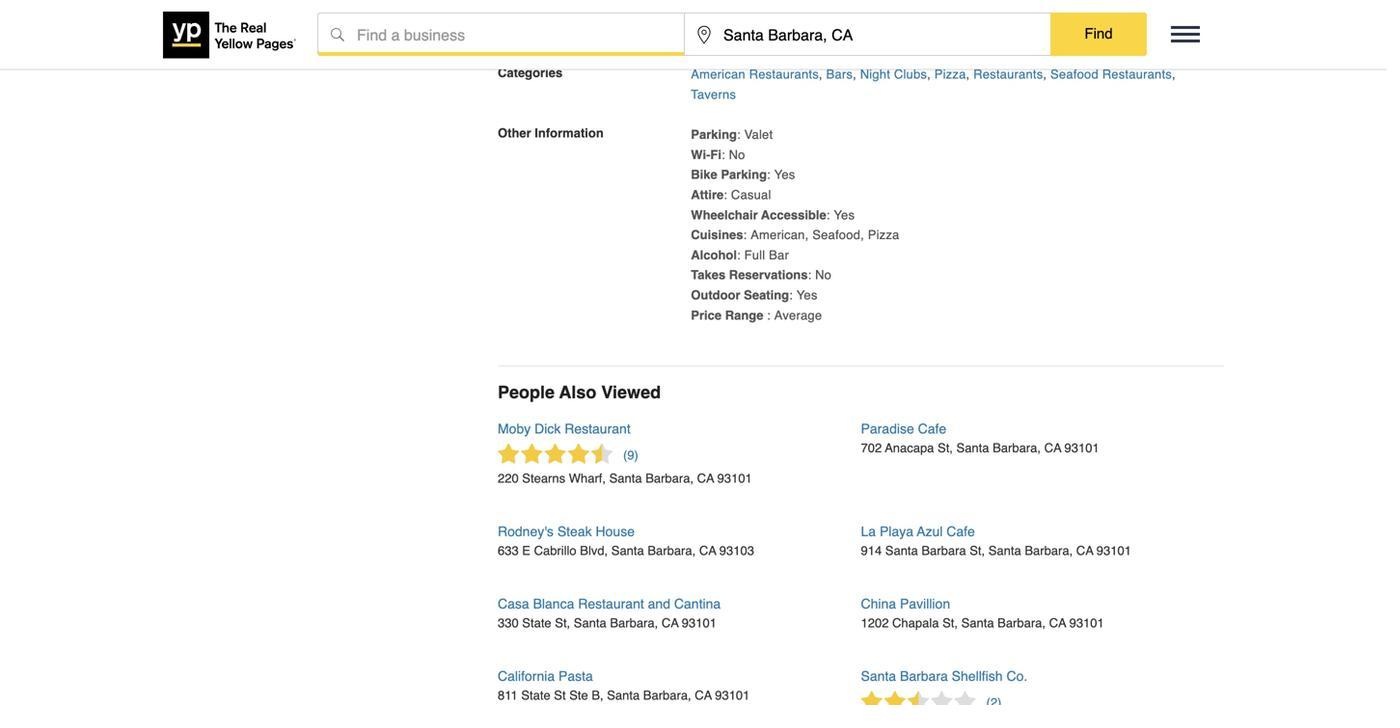 Task type: vqa. For each thing, say whether or not it's contained in the screenshot.
bottom Yellow
no



Task type: locate. For each thing, give the bounding box(es) containing it.
1 horizontal spatial restaurants
[[974, 67, 1043, 82]]

barbara, right b,
[[643, 688, 691, 703]]

restaurant left and
[[578, 596, 644, 612]]

state inside casa blanca restaurant and cantina 330 state st, santa barbara, ca 93101
[[522, 616, 552, 630]]

1 vertical spatial cafe
[[947, 524, 975, 539]]

pizza right clubs
[[935, 67, 966, 82]]

1 vertical spatial restaurant
[[578, 596, 644, 612]]

st,
[[938, 441, 953, 455], [970, 544, 985, 558], [555, 616, 570, 630], [943, 616, 958, 630]]

house
[[596, 524, 635, 539]]

barbara, inside china pavillion 1202 chapala st, santa barbara, ca 93101
[[998, 616, 1046, 630]]

categories
[[498, 66, 563, 80]]

stearns
[[522, 471, 565, 486]]

seafood,
[[813, 228, 864, 242]]

barbara inside the la playa azul cafe 914 santa barbara st, santa barbara, ca 93101
[[922, 544, 966, 558]]

702
[[861, 441, 882, 455]]

price
[[691, 308, 722, 322]]

state
[[522, 616, 552, 630], [521, 688, 551, 703]]

: yes up seafood,
[[827, 208, 855, 222]]

1 vertical spatial : no
[[808, 268, 832, 282]]

cafe right azul
[[947, 524, 975, 539]]

1 horizontal spatial pizza
[[935, 67, 966, 82]]

barbara, up co.
[[998, 616, 1046, 630]]

parking
[[691, 127, 737, 142], [721, 168, 767, 182]]

: no down : valet
[[722, 147, 745, 162]]

st, up china pavillion 1202 chapala st, santa barbara, ca 93101
[[970, 544, 985, 558]]

0 vertical spatial cafe
[[918, 421, 947, 437]]

ca inside casa blanca restaurant and cantina 330 state st, santa barbara, ca 93101
[[662, 616, 679, 630]]

: no
[[722, 147, 745, 162], [808, 268, 832, 282]]

cafe
[[918, 421, 947, 437], [947, 524, 975, 539]]

santa inside rodney's steak house 633 e cabrillo blvd, santa barbara, ca 93103
[[611, 544, 644, 558]]

barbara, down and
[[610, 616, 658, 630]]

1 horizontal spatial : no
[[808, 268, 832, 282]]

restaurant inside casa blanca restaurant and cantina 330 state st, santa barbara, ca 93101
[[578, 596, 644, 612]]

information
[[535, 126, 604, 140]]

dick
[[535, 421, 561, 437]]

santa right b,
[[607, 688, 640, 703]]

santa barbara shellfish co.
[[861, 668, 1028, 684]]

barbara left shellfish
[[900, 668, 948, 684]]

pizza inside american restaurants , bars , night clubs , pizza , restaurants , seafood restaurants , taverns
[[935, 67, 966, 82]]

restaurants
[[749, 67, 819, 82], [974, 67, 1043, 82], [1102, 67, 1172, 82]]

barbara, inside the la playa azul cafe 914 santa barbara st, santa barbara, ca 93101
[[1025, 544, 1073, 558]]

santa inside 'paradise cafe 702 anacapa st, santa barbara, ca 93101'
[[957, 441, 989, 455]]

restaurants down find button
[[1102, 67, 1172, 82]]

0 horizontal spatial pizza
[[868, 228, 900, 242]]

: casual
[[724, 188, 771, 202]]

santa down "1202"
[[861, 668, 896, 684]]

cafe inside 'paradise cafe 702 anacapa st, santa barbara, ca 93101'
[[918, 421, 947, 437]]

0 vertical spatial restaurant
[[565, 421, 631, 437]]

wharf,
[[569, 471, 606, 486]]

bars
[[826, 67, 853, 82]]

people also viewed
[[498, 383, 661, 402]]

b,
[[592, 688, 604, 703]]

shellfish
[[952, 668, 1003, 684]]

seating
[[744, 288, 789, 302]]

santa barbara shellfish co. link
[[861, 668, 1224, 705]]

anacapa
[[885, 441, 934, 455]]

0 vertical spatial : yes
[[767, 168, 795, 182]]

93103
[[720, 544, 754, 558]]

: yes
[[767, 168, 795, 182], [827, 208, 855, 222], [789, 288, 818, 302]]

barbara, inside casa blanca restaurant and cantina 330 state st, santa barbara, ca 93101
[[610, 616, 658, 630]]

: yes up : casual
[[767, 168, 795, 182]]

1 , from the left
[[819, 67, 823, 82]]

california pasta 811 state st ste b, santa barbara, ca 93101
[[498, 668, 750, 703]]

and
[[648, 596, 671, 612]]

state down california
[[521, 688, 551, 703]]

santa right anacapa
[[957, 441, 989, 455]]

,
[[819, 67, 823, 82], [853, 67, 857, 82], [927, 67, 931, 82], [966, 67, 970, 82], [1043, 67, 1047, 82], [1172, 67, 1176, 82]]

0 vertical spatial parking
[[691, 127, 737, 142]]

clubs
[[894, 67, 927, 82]]

china
[[861, 596, 896, 612]]

2 horizontal spatial restaurants
[[1102, 67, 1172, 82]]

santa inside california pasta 811 state st ste b, santa barbara, ca 93101
[[607, 688, 640, 703]]

restaurants down business
[[749, 67, 819, 82]]

93101 inside moby dick restaurant (9) 220 stearns wharf, santa barbara, ca 93101
[[717, 471, 752, 486]]

cafe up anacapa
[[918, 421, 947, 437]]

santa inside casa blanca restaurant and cantina 330 state st, santa barbara, ca 93101
[[574, 616, 607, 630]]

barbara, up and
[[648, 544, 696, 558]]

st, down blanca
[[555, 616, 570, 630]]

cafe inside the la playa azul cafe 914 santa barbara st, santa barbara, ca 93101
[[947, 524, 975, 539]]

ca inside 'paradise cafe 702 anacapa st, santa barbara, ca 93101'
[[1044, 441, 1062, 455]]

e
[[522, 544, 531, 558]]

rodney's steak house 633 e cabrillo blvd, santa barbara, ca 93103
[[498, 524, 754, 558]]

barbara, up china pavillion 1202 chapala st, santa barbara, ca 93101
[[1025, 544, 1073, 558]]

barbara inside santa barbara shellfish co. link
[[900, 668, 948, 684]]

pizza right seafood,
[[868, 228, 900, 242]]

0 horizontal spatial restaurants
[[749, 67, 819, 82]]

barbara down azul
[[922, 544, 966, 558]]

ca
[[1044, 441, 1062, 455], [697, 471, 714, 486], [699, 544, 716, 558], [1077, 544, 1094, 558], [662, 616, 679, 630], [1049, 616, 1066, 630], [695, 688, 712, 703]]

1 vertical spatial : yes
[[827, 208, 855, 222]]

la
[[861, 524, 876, 539]]

barbara
[[922, 544, 966, 558], [900, 668, 948, 684]]

night
[[860, 67, 891, 82]]

steak
[[557, 524, 592, 539]]

: yes up : average
[[789, 288, 818, 302]]

0 vertical spatial barbara
[[922, 544, 966, 558]]

st, inside casa blanca restaurant and cantina 330 state st, santa barbara, ca 93101
[[555, 616, 570, 630]]

restaurant inside moby dick restaurant (9) 220 stearns wharf, santa barbara, ca 93101
[[565, 421, 631, 437]]

1 vertical spatial state
[[521, 688, 551, 703]]

blvd,
[[580, 544, 608, 558]]

Find a business text field
[[318, 14, 684, 56]]

barbara, up the la playa azul cafe 914 santa barbara st, santa barbara, ca 93101
[[993, 441, 1041, 455]]

0 horizontal spatial : no
[[722, 147, 745, 162]]

santa
[[957, 441, 989, 455], [609, 471, 642, 486], [611, 544, 644, 558], [885, 544, 918, 558], [989, 544, 1021, 558], [574, 616, 607, 630], [961, 616, 994, 630], [861, 668, 896, 684], [607, 688, 640, 703]]

barbara,
[[993, 441, 1041, 455], [646, 471, 694, 486], [648, 544, 696, 558], [1025, 544, 1073, 558], [610, 616, 658, 630], [998, 616, 1046, 630], [643, 688, 691, 703]]

633
[[498, 544, 519, 558]]

0 vertical spatial pizza
[[935, 67, 966, 82]]

santa down (9)
[[609, 471, 642, 486]]

93101 inside 'paradise cafe 702 anacapa st, santa barbara, ca 93101'
[[1065, 441, 1100, 455]]

casa blanca restaurant and cantina 330 state st, santa barbara, ca 93101
[[498, 596, 721, 630]]

range
[[725, 308, 764, 322]]

pizza inside parking : valet wi-fi : no bike parking : yes attire : casual wheelchair accessible : yes cuisines : american, seafood, pizza alcohol : full bar takes reservations : no outdoor seating : yes price range : average
[[868, 228, 900, 242]]

st, down the pavillion
[[943, 616, 958, 630]]

cuisines
[[691, 228, 743, 242]]

: average
[[767, 308, 822, 322]]

st, right anacapa
[[938, 441, 953, 455]]

1 vertical spatial barbara
[[900, 668, 948, 684]]

state inside california pasta 811 state st ste b, santa barbara, ca 93101
[[521, 688, 551, 703]]

cantina
[[674, 596, 721, 612]]

bike
[[691, 168, 718, 182]]

restaurant for (9)
[[565, 421, 631, 437]]

parking up fi
[[691, 127, 737, 142]]

parking up : casual
[[721, 168, 767, 182]]

cabrillo
[[534, 544, 577, 558]]

santa up china pavillion 1202 chapala st, santa barbara, ca 93101
[[989, 544, 1021, 558]]

co.
[[1007, 668, 1028, 684]]

viewed
[[601, 383, 661, 402]]

santa down playa
[[885, 544, 918, 558]]

pizza
[[935, 67, 966, 82], [868, 228, 900, 242]]

93101 inside china pavillion 1202 chapala st, santa barbara, ca 93101
[[1070, 616, 1104, 630]]

other information
[[498, 126, 604, 140]]

find
[[1085, 25, 1113, 42]]

3 , from the left
[[927, 67, 931, 82]]

1 vertical spatial pizza
[[868, 228, 900, 242]]

restaurants right pizza link at the top
[[974, 67, 1043, 82]]

santa down blanca
[[574, 616, 607, 630]]

restaurant
[[565, 421, 631, 437], [578, 596, 644, 612]]

moby dick restaurant (9) 220 stearns wharf, santa barbara, ca 93101
[[498, 421, 752, 486]]

: no down seafood,
[[808, 268, 832, 282]]

restaurant down 'people also viewed'
[[565, 421, 631, 437]]

barbara, inside rodney's steak house 633 e cabrillo blvd, santa barbara, ca 93103
[[648, 544, 696, 558]]

93101
[[1065, 441, 1100, 455], [717, 471, 752, 486], [1097, 544, 1132, 558], [682, 616, 717, 630], [1070, 616, 1104, 630], [715, 688, 750, 703]]

ca inside moby dick restaurant (9) 220 stearns wharf, santa barbara, ca 93101
[[697, 471, 714, 486]]

0 vertical spatial : no
[[722, 147, 745, 162]]

0 vertical spatial state
[[522, 616, 552, 630]]

santa up shellfish
[[961, 616, 994, 630]]

(9)
[[623, 448, 639, 463]]

moby
[[498, 421, 531, 437]]

santa down house
[[611, 544, 644, 558]]

220
[[498, 471, 519, 486]]

state down blanca
[[522, 616, 552, 630]]

barbara, up rodney's steak house 633 e cabrillo blvd, santa barbara, ca 93103
[[646, 471, 694, 486]]

st, inside 'paradise cafe 702 anacapa st, santa barbara, ca 93101'
[[938, 441, 953, 455]]



Task type: describe. For each thing, give the bounding box(es) containing it.
also
[[559, 383, 597, 402]]

st
[[554, 688, 566, 703]]

93101 inside casa blanca restaurant and cantina 330 state st, santa barbara, ca 93101
[[682, 616, 717, 630]]

paradise cafe 702 anacapa st, santa barbara, ca 93101
[[861, 421, 1100, 455]]

email business
[[691, 27, 780, 41]]

american restaurants link
[[691, 67, 819, 82]]

: valet
[[737, 127, 773, 142]]

bars link
[[826, 67, 853, 82]]

night clubs link
[[860, 67, 927, 82]]

330
[[498, 616, 519, 630]]

st, inside the la playa azul cafe 914 santa barbara st, santa barbara, ca 93101
[[970, 544, 985, 558]]

azul
[[917, 524, 943, 539]]

blanca
[[533, 596, 574, 612]]

: american,
[[743, 228, 809, 242]]

alcohol
[[691, 248, 737, 262]]

email
[[691, 27, 723, 41]]

accessible
[[761, 208, 827, 222]]

rodney's
[[498, 524, 554, 539]]

email business link
[[691, 27, 780, 41]]

93101 inside california pasta 811 state st ste b, santa barbara, ca 93101
[[715, 688, 750, 703]]

reservations
[[729, 268, 808, 282]]

wheelchair
[[691, 208, 758, 222]]

93101 inside the la playa azul cafe 914 santa barbara st, santa barbara, ca 93101
[[1097, 544, 1132, 558]]

pizza link
[[935, 67, 966, 82]]

parking : valet wi-fi : no bike parking : yes attire : casual wheelchair accessible : yes cuisines : american, seafood, pizza alcohol : full bar takes reservations : no outdoor seating : yes price range : average
[[691, 127, 900, 322]]

1 restaurants from the left
[[749, 67, 819, 82]]

la playa azul cafe 914 santa barbara st, santa barbara, ca 93101
[[861, 524, 1132, 558]]

2 restaurants from the left
[[974, 67, 1043, 82]]

: full
[[737, 248, 765, 262]]

restaurants link
[[974, 67, 1043, 82]]

other
[[498, 126, 531, 140]]

restaurant for and
[[578, 596, 644, 612]]

the real yellow pages logo image
[[163, 12, 298, 58]]

4 , from the left
[[966, 67, 970, 82]]

Where? text field
[[685, 14, 1051, 56]]

pasta
[[559, 668, 593, 684]]

people
[[498, 383, 555, 402]]

811
[[498, 688, 518, 703]]

attire
[[691, 188, 724, 202]]

american restaurants , bars , night clubs , pizza , restaurants , seafood restaurants , taverns
[[691, 67, 1176, 102]]

barbara, inside california pasta 811 state st ste b, santa barbara, ca 93101
[[643, 688, 691, 703]]

seafood
[[1051, 67, 1099, 82]]

1202
[[861, 616, 889, 630]]

barbara, inside moby dick restaurant (9) 220 stearns wharf, santa barbara, ca 93101
[[646, 471, 694, 486]]

3 restaurants from the left
[[1102, 67, 1172, 82]]

china pavillion 1202 chapala st, santa barbara, ca 93101
[[861, 596, 1104, 630]]

st, inside china pavillion 1202 chapala st, santa barbara, ca 93101
[[943, 616, 958, 630]]

wi-
[[691, 147, 710, 162]]

5 , from the left
[[1043, 67, 1047, 82]]

california
[[498, 668, 555, 684]]

santa inside moby dick restaurant (9) 220 stearns wharf, santa barbara, ca 93101
[[609, 471, 642, 486]]

ca inside the la playa azul cafe 914 santa barbara st, santa barbara, ca 93101
[[1077, 544, 1094, 558]]

playa
[[880, 524, 914, 539]]

6 , from the left
[[1172, 67, 1176, 82]]

seafood restaurants link
[[1051, 67, 1172, 82]]

paradise
[[861, 421, 914, 437]]

taverns
[[691, 87, 736, 102]]

914
[[861, 544, 882, 558]]

outdoor
[[691, 288, 741, 302]]

pavillion
[[900, 596, 950, 612]]

bar
[[769, 248, 789, 262]]

find button
[[1051, 13, 1147, 55]]

takes
[[691, 268, 726, 282]]

2 , from the left
[[853, 67, 857, 82]]

ste
[[569, 688, 588, 703]]

casa
[[498, 596, 529, 612]]

american
[[691, 67, 746, 82]]

business
[[727, 27, 780, 41]]

barbara, inside 'paradise cafe 702 anacapa st, santa barbara, ca 93101'
[[993, 441, 1041, 455]]

taverns link
[[691, 87, 736, 102]]

chapala
[[892, 616, 939, 630]]

ca inside california pasta 811 state st ste b, santa barbara, ca 93101
[[695, 688, 712, 703]]

2 vertical spatial : yes
[[789, 288, 818, 302]]

ca inside china pavillion 1202 chapala st, santa barbara, ca 93101
[[1049, 616, 1066, 630]]

santa inside china pavillion 1202 chapala st, santa barbara, ca 93101
[[961, 616, 994, 630]]

1 vertical spatial parking
[[721, 168, 767, 182]]

ca inside rodney's steak house 633 e cabrillo blvd, santa barbara, ca 93103
[[699, 544, 716, 558]]

fi
[[710, 147, 722, 162]]



